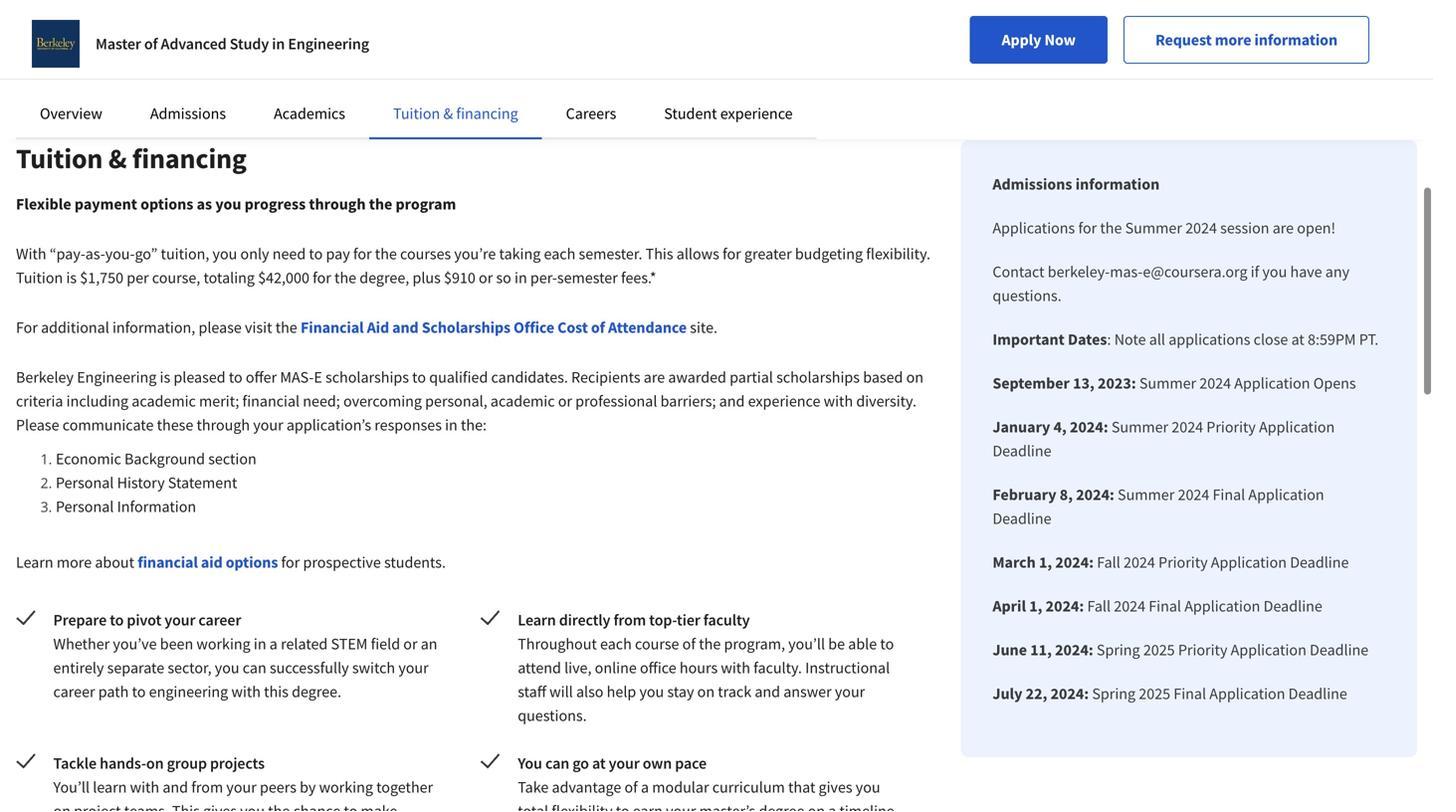 Task type: vqa. For each thing, say whether or not it's contained in the screenshot.


Task type: describe. For each thing, give the bounding box(es) containing it.
1, for march
[[1039, 553, 1053, 572]]

deadline for june 11, 2024: spring 2025 priority application deadline
[[1310, 640, 1369, 660]]

financial
[[301, 318, 364, 338]]

to inside the 'with "pay-as-you-go" tuition, you only need to pay for the courses you're taking each semester. this allows for greater budgeting flexibility. tuition is $1,750 per course, totaling $42,000 for the degree, plus $910 or so in per-semester fees.*'
[[309, 244, 323, 264]]

summer inside summer 2024 final application deadline
[[1118, 485, 1175, 505]]

flexibility
[[552, 801, 613, 811]]

learn for learn directly from top-tier faculty throughout each course of the program, you'll be able to attend live, online office hours with faculty. instructional staff will also help you stay on track and answer your questions.
[[518, 610, 556, 630]]

to down separate on the left bottom
[[132, 682, 146, 702]]

with inside learn directly from top-tier faculty throughout each course of the program, you'll be able to attend live, online office hours with faculty. instructional staff will also help you stay on track and answer your questions.
[[721, 658, 751, 678]]

only
[[240, 244, 269, 264]]

fees.*
[[621, 268, 657, 288]]

2 horizontal spatial a
[[829, 801, 837, 811]]

in right study
[[272, 34, 285, 54]]

13,
[[1073, 373, 1095, 393]]

or inside berkeley engineering is pleased to offer mas-e scholarships to qualified candidates. recipients are awarded partial scholarships based on criteria including academic merit; financial need; overcoming personal, academic or professional barriers; and experience with diversity. please communicate these through your application's responses in the:
[[558, 391, 572, 411]]

4,
[[1054, 417, 1067, 437]]

with inside the prepare to pivot your career whether you've been working in a related stem field or an entirely separate sector, you can successfully switch your career path to engineering with this degree.
[[231, 682, 261, 702]]

economic
[[56, 449, 121, 469]]

you inside the prepare to pivot your career whether you've been working in a related stem field or an entirely separate sector, you can successfully switch your career path to engineering with this degree.
[[215, 658, 240, 678]]

july 22, 2024: spring 2025 final application deadline
[[993, 684, 1348, 704]]

program,
[[724, 634, 785, 654]]

successfully
[[270, 658, 349, 678]]

is inside the 'with "pay-as-you-go" tuition, you only need to pay for the courses you're taking each semester. this allows for greater budgeting flexibility. tuition is $1,750 per course, totaling $42,000 for the degree, plus $910 or so in per-semester fees.*'
[[66, 268, 77, 288]]

2024: for june
[[1055, 640, 1094, 660]]

or inside the 'with "pay-as-you-go" tuition, you only need to pay for the courses you're taking each semester. this allows for greater budgeting flexibility. tuition is $1,750 per course, totaling $42,000 for the degree, plus $910 or so in per-semester fees.*'
[[479, 268, 493, 288]]

applications for the summer 2024 session are open!
[[993, 218, 1336, 238]]

in inside berkeley engineering is pleased to offer mas-e scholarships to qualified candidates. recipients are awarded partial scholarships based on criteria including academic merit; financial need; overcoming personal, academic or professional barriers; and experience with diversity. please communicate these through your application's responses in the:
[[445, 415, 458, 435]]

your left own
[[609, 754, 640, 774]]

financial aid and scholarships office cost of attendance link
[[301, 318, 687, 338]]

$42,000
[[258, 268, 310, 288]]

candidates.
[[491, 367, 568, 387]]

open!
[[1298, 218, 1336, 238]]

tuition & financing link
[[393, 104, 518, 123]]

switch
[[352, 658, 395, 678]]

and inside the tackle hands-on group projects you'll learn with and from your peers by working together on project teams. this gives you the chance to mak
[[163, 778, 188, 797]]

and inside berkeley engineering is pleased to offer mas-e scholarships to qualified candidates. recipients are awarded partial scholarships based on criteria including academic merit; financial need; overcoming personal, academic or professional barriers; and experience with diversity. please communicate these through your application's responses in the:
[[719, 391, 745, 411]]

2024 for application
[[1200, 373, 1232, 393]]

summer up mas-
[[1126, 218, 1183, 238]]

and inside learn directly from top-tier faculty throughout each course of the program, you'll be able to attend live, online office hours with faculty. instructional staff will also help you stay on track and answer your questions.
[[755, 682, 781, 702]]

gives inside you can go at your own pace take advantage of a modular curriculum that gives you total flexibility to earn your master's degree on a timelin
[[819, 778, 853, 797]]

the up mas-
[[1101, 218, 1122, 238]]

to left qualified
[[412, 367, 426, 387]]

spring for july 22, 2024:
[[1093, 684, 1136, 704]]

diversity.
[[857, 391, 917, 411]]

gives inside the tackle hands-on group projects you'll learn with and from your peers by working together on project teams. this gives you the chance to mak
[[203, 801, 237, 811]]

2 scholarships from the left
[[777, 367, 860, 387]]

need;
[[303, 391, 340, 411]]

master of advanced study in engineering
[[96, 34, 369, 54]]

september 13, 2023: summer 2024 application opens
[[993, 373, 1357, 393]]

deadline inside summer 2024 final application deadline
[[993, 509, 1052, 529]]

your down modular
[[666, 801, 696, 811]]

separate
[[107, 658, 164, 678]]

any
[[1326, 262, 1350, 282]]

and right aid
[[392, 318, 419, 338]]

for up berkeley-
[[1079, 218, 1097, 238]]

fall for march 1, 2024:
[[1097, 553, 1121, 572]]

a for of
[[641, 778, 649, 797]]

1 horizontal spatial engineering
[[288, 34, 369, 54]]

criteria
[[16, 391, 63, 411]]

courses
[[400, 244, 451, 264]]

top-
[[649, 610, 677, 630]]

directly
[[559, 610, 611, 630]]

0 vertical spatial tuition
[[393, 104, 440, 123]]

peers
[[260, 778, 297, 797]]

faculty.
[[754, 658, 802, 678]]

progress
[[245, 194, 306, 214]]

june 11, 2024: spring 2025 priority application deadline
[[993, 640, 1369, 660]]

degree,
[[360, 268, 409, 288]]

summer inside summer 2024 priority application deadline
[[1112, 417, 1169, 437]]

0 horizontal spatial options
[[140, 194, 194, 214]]

0 horizontal spatial financial
[[138, 553, 198, 572]]

the down "pay"
[[335, 268, 357, 288]]

questions. inside 'contact berkeley-mas-e@coursera.org if you have any questions.'
[[993, 286, 1062, 306]]

semester
[[557, 268, 618, 288]]

with inside the tackle hands-on group projects you'll learn with and from your peers by working together on project teams. this gives you the chance to mak
[[130, 778, 159, 797]]

whether
[[53, 634, 110, 654]]

degree
[[759, 801, 805, 811]]

this for teams.
[[172, 801, 200, 811]]

deadline inside summer 2024 priority application deadline
[[993, 441, 1052, 461]]

this
[[264, 682, 289, 702]]

february 8, 2024:
[[993, 485, 1115, 505]]

on left group
[[146, 754, 164, 774]]

entirely
[[53, 658, 104, 678]]

priority for 2024
[[1159, 553, 1208, 572]]

on down you'll
[[53, 801, 71, 811]]

you inside learn directly from top-tier faculty throughout each course of the program, you'll be able to attend live, online office hours with faculty. instructional staff will also help you stay on track and answer your questions.
[[640, 682, 664, 702]]

that
[[788, 778, 816, 797]]

to inside you can go at your own pace take advantage of a modular curriculum that gives you total flexibility to earn your master's degree on a timelin
[[616, 801, 630, 811]]

admissions for admissions information
[[993, 174, 1073, 194]]

1 horizontal spatial at
[[1292, 330, 1305, 349]]

spring for june 11, 2024:
[[1097, 640, 1141, 660]]

2024: for july
[[1051, 684, 1089, 704]]

1 personal from the top
[[56, 473, 114, 493]]

summer down the all
[[1140, 373, 1197, 393]]

learn directly from top-tier faculty throughout each course of the program, you'll be able to attend live, online office hours with faculty. instructional staff will also help you stay on track and answer your questions.
[[518, 610, 894, 726]]

the up degree, at left
[[375, 244, 397, 264]]

"pay-
[[50, 244, 85, 264]]

june
[[993, 640, 1027, 660]]

2024 inside summer 2024 final application deadline
[[1178, 485, 1210, 505]]

2024 for final
[[1114, 596, 1146, 616]]

total
[[518, 801, 549, 811]]

engineering inside berkeley engineering is pleased to offer mas-e scholarships to qualified candidates. recipients are awarded partial scholarships based on criteria including academic merit; financial need; overcoming personal, academic or professional barriers; and experience with diversity. please communicate these through your application's responses in the:
[[77, 367, 157, 387]]

financial inside berkeley engineering is pleased to offer mas-e scholarships to qualified candidates. recipients are awarded partial scholarships based on criteria including academic merit; financial need; overcoming personal, academic or professional barriers; and experience with diversity. please communicate these through your application's responses in the:
[[242, 391, 300, 411]]

1 horizontal spatial financing
[[456, 104, 518, 123]]

1 horizontal spatial tuition & financing
[[393, 104, 518, 123]]

0 vertical spatial through
[[309, 194, 366, 214]]

related
[[281, 634, 328, 654]]

learn more about financial aid options for prospective students.
[[16, 553, 446, 572]]

you right as
[[215, 194, 241, 214]]

january 4, 2024:
[[993, 417, 1109, 437]]

2024: for february
[[1076, 485, 1115, 505]]

each inside learn directly from top-tier faculty throughout each course of the program, you'll be able to attend live, online office hours with faculty. instructional staff will also help you stay on track and answer your questions.
[[600, 634, 632, 654]]

academics link
[[274, 104, 345, 123]]

through inside berkeley engineering is pleased to offer mas-e scholarships to qualified candidates. recipients are awarded partial scholarships based on criteria including academic merit; financial need; overcoming personal, academic or professional barriers; and experience with diversity. please communicate these through your application's responses in the:
[[197, 415, 250, 435]]

student experience link
[[664, 104, 793, 123]]

you can go at your own pace take advantage of a modular curriculum that gives you total flexibility to earn your master's degree on a timelin
[[518, 754, 895, 811]]

as-
[[85, 244, 105, 264]]

for down "pay"
[[313, 268, 331, 288]]

:
[[1108, 330, 1112, 349]]

working inside the prepare to pivot your career whether you've been working in a related stem field or an entirely separate sector, you can successfully switch your career path to engineering with this degree.
[[197, 634, 251, 654]]

your up been
[[165, 610, 195, 630]]

a for in
[[270, 634, 278, 654]]

sector,
[[168, 658, 212, 678]]

your inside the tackle hands-on group projects you'll learn with and from your peers by working together on project teams. this gives you the chance to mak
[[226, 778, 257, 797]]

$910
[[444, 268, 476, 288]]

overview
[[40, 104, 102, 123]]

can inside the prepare to pivot your career whether you've been working in a related stem field or an entirely separate sector, you can successfully switch your career path to engineering with this degree.
[[243, 658, 267, 678]]

on inside berkeley engineering is pleased to offer mas-e scholarships to qualified candidates. recipients are awarded partial scholarships based on criteria including academic merit; financial need; overcoming personal, academic or professional barriers; and experience with diversity. please communicate these through your application's responses in the:
[[907, 367, 924, 387]]

you've
[[113, 634, 157, 654]]

information
[[117, 497, 196, 517]]

1 vertical spatial tuition & financing
[[16, 141, 247, 176]]

1 vertical spatial &
[[108, 141, 127, 176]]

1 scholarships from the left
[[326, 367, 409, 387]]

admissions link
[[150, 104, 226, 123]]

communicate
[[62, 415, 154, 435]]

program
[[396, 194, 456, 214]]

learn for learn more about financial aid options for prospective students.
[[16, 553, 53, 572]]

your inside berkeley engineering is pleased to offer mas-e scholarships to qualified candidates. recipients are awarded partial scholarships based on criteria including academic merit; financial need; overcoming personal, academic or professional barriers; and experience with diversity. please communicate these through your application's responses in the:
[[253, 415, 283, 435]]

more for information
[[1215, 30, 1252, 50]]

instructional
[[806, 658, 890, 678]]

mas-
[[280, 367, 314, 387]]

flexibility.
[[866, 244, 931, 264]]

you inside the 'with "pay-as-you-go" tuition, you only need to pay for the courses you're taking each semester. this allows for greater budgeting flexibility. tuition is $1,750 per course, totaling $42,000 for the degree, plus $910 or so in per-semester fees.*'
[[213, 244, 237, 264]]

responses
[[375, 415, 442, 435]]

questions. inside learn directly from top-tier faculty throughout each course of the program, you'll be able to attend live, online office hours with faculty. instructional staff will also help you stay on track and answer your questions.
[[518, 706, 587, 726]]

course
[[635, 634, 679, 654]]

engineering
[[149, 682, 228, 702]]

course,
[[152, 268, 200, 288]]

to left offer
[[229, 367, 243, 387]]

careers link
[[566, 104, 617, 123]]

deadline for march 1, 2024: fall  2024  priority application deadline
[[1290, 553, 1349, 572]]

staff
[[518, 682, 547, 702]]

stem
[[331, 634, 368, 654]]

curriculum
[[713, 778, 785, 797]]

tier
[[677, 610, 701, 630]]

apply now button
[[970, 16, 1108, 64]]

22,
[[1026, 684, 1048, 704]]

or inside the prepare to pivot your career whether you've been working in a related stem field or an entirely separate sector, you can successfully switch your career path to engineering with this degree.
[[403, 634, 418, 654]]

request more information
[[1156, 30, 1338, 50]]

priority inside summer 2024 priority application deadline
[[1207, 417, 1256, 437]]

qualified
[[429, 367, 488, 387]]

2024 for session
[[1186, 218, 1218, 238]]

budgeting
[[795, 244, 863, 264]]

this for semester.
[[646, 244, 674, 264]]

be
[[829, 634, 845, 654]]

berkeley-
[[1048, 262, 1110, 282]]

2024: for april
[[1046, 596, 1084, 616]]

working inside the tackle hands-on group projects you'll learn with and from your peers by working together on project teams. this gives you the chance to mak
[[319, 778, 373, 797]]

need
[[273, 244, 306, 264]]



Task type: locate. For each thing, give the bounding box(es) containing it.
tuition down 'with'
[[16, 268, 63, 288]]

2 academic from the left
[[491, 391, 555, 411]]

the right visit
[[275, 318, 297, 338]]

$1,750
[[80, 268, 123, 288]]

gives right that
[[819, 778, 853, 797]]

you right that
[[856, 778, 881, 797]]

on down hours
[[698, 682, 715, 702]]

0 vertical spatial are
[[1273, 218, 1294, 238]]

you inside the tackle hands-on group projects you'll learn with and from your peers by working together on project teams. this gives you the chance to mak
[[240, 801, 265, 811]]

are up 'barriers;'
[[644, 367, 665, 387]]

for left prospective
[[281, 553, 300, 572]]

0 horizontal spatial information
[[1076, 174, 1160, 194]]

& up the program
[[443, 104, 453, 123]]

priority up the april 1, 2024: fall  2024 final application deadline
[[1159, 553, 1208, 572]]

0 horizontal spatial each
[[544, 244, 576, 264]]

1 vertical spatial career
[[53, 682, 95, 702]]

0 horizontal spatial gives
[[203, 801, 237, 811]]

tuition & financing
[[393, 104, 518, 123], [16, 141, 247, 176]]

can inside you can go at your own pace take advantage of a modular curriculum that gives you total flexibility to earn your master's degree on a timelin
[[546, 754, 570, 774]]

2 horizontal spatial or
[[558, 391, 572, 411]]

you'll
[[53, 778, 90, 797]]

1 vertical spatial final
[[1149, 596, 1182, 616]]

for
[[16, 318, 38, 338]]

2024 left the session
[[1186, 218, 1218, 238]]

in left the: at the left bottom of page
[[445, 415, 458, 435]]

1 vertical spatial financial
[[138, 553, 198, 572]]

2024: for march
[[1056, 553, 1094, 572]]

on inside learn directly from top-tier faculty throughout each course of the program, you'll be able to attend live, online office hours with faculty. instructional staff will also help you stay on track and answer your questions.
[[698, 682, 715, 702]]

1 horizontal spatial a
[[641, 778, 649, 797]]

of inside you can go at your own pace take advantage of a modular curriculum that gives you total flexibility to earn your master's degree on a timelin
[[625, 778, 638, 797]]

go
[[573, 754, 589, 774]]

you right if
[[1263, 262, 1288, 282]]

uc berkeley college of engineering logo image
[[32, 20, 80, 68]]

0 horizontal spatial can
[[243, 658, 267, 678]]

spring right 22,
[[1093, 684, 1136, 704]]

advanced
[[161, 34, 227, 54]]

academic down candidates.
[[491, 391, 555, 411]]

this inside the tackle hands-on group projects you'll learn with and from your peers by working together on project teams. this gives you the chance to mak
[[172, 801, 200, 811]]

2024 for priority
[[1124, 553, 1156, 572]]

2025 for priority
[[1144, 640, 1175, 660]]

july
[[993, 684, 1023, 704]]

career up the sector,
[[199, 610, 241, 630]]

0 vertical spatial tuition & financing
[[393, 104, 518, 123]]

1, for april
[[1030, 596, 1043, 616]]

answer
[[784, 682, 832, 702]]

for additional information, please visit the financial aid and scholarships office cost of attendance site.
[[16, 318, 718, 338]]

8,
[[1060, 485, 1073, 505]]

1 vertical spatial options
[[226, 553, 278, 572]]

0 horizontal spatial learn
[[16, 553, 53, 572]]

2023:
[[1098, 373, 1137, 393]]

final for 2025
[[1174, 684, 1207, 704]]

1 vertical spatial at
[[592, 754, 606, 774]]

with left the diversity.
[[824, 391, 853, 411]]

tuition up the program
[[393, 104, 440, 123]]

of inside learn directly from top-tier faculty throughout each course of the program, you'll be able to attend live, online office hours with faculty. instructional staff will also help you stay on track and answer your questions.
[[683, 634, 696, 654]]

to left "pivot"
[[110, 610, 124, 630]]

experience inside berkeley engineering is pleased to offer mas-e scholarships to qualified candidates. recipients are awarded partial scholarships based on criteria including academic merit; financial need; overcoming personal, academic or professional barriers; and experience with diversity. please communicate these through your application's responses in the:
[[748, 391, 821, 411]]

experience
[[721, 104, 793, 123], [748, 391, 821, 411]]

from left top-
[[614, 610, 646, 630]]

through up "pay"
[[309, 194, 366, 214]]

0 horizontal spatial working
[[197, 634, 251, 654]]

of
[[144, 34, 158, 54], [591, 318, 605, 338], [683, 634, 696, 654], [625, 778, 638, 797]]

spring down the april 1, 2024: fall  2024 final application deadline
[[1097, 640, 1141, 660]]

career down entirely
[[53, 682, 95, 702]]

in left related
[[254, 634, 266, 654]]

history
[[117, 473, 165, 493]]

are inside berkeley engineering is pleased to offer mas-e scholarships to qualified candidates. recipients are awarded partial scholarships based on criteria including academic merit; financial need; overcoming personal, academic or professional barriers; and experience with diversity. please communicate these through your application's responses in the:
[[644, 367, 665, 387]]

visit
[[245, 318, 272, 338]]

pay
[[326, 244, 350, 264]]

2024: right 11,
[[1055, 640, 1094, 660]]

each up online
[[600, 634, 632, 654]]

deadline for april 1, 2024: fall  2024 final application deadline
[[1264, 596, 1323, 616]]

2024: up 11,
[[1046, 596, 1084, 616]]

pt.
[[1360, 330, 1379, 349]]

project
[[74, 801, 121, 811]]

march 1, 2024: fall  2024  priority application deadline
[[993, 553, 1349, 572]]

1 vertical spatial fall
[[1088, 596, 1111, 616]]

1 vertical spatial are
[[644, 367, 665, 387]]

to right chance on the bottom left
[[344, 801, 358, 811]]

1 vertical spatial tuition
[[16, 141, 103, 176]]

the inside the tackle hands-on group projects you'll learn with and from your peers by working together on project teams. this gives you the chance to mak
[[268, 801, 290, 811]]

0 vertical spatial final
[[1213, 485, 1246, 505]]

0 horizontal spatial are
[[644, 367, 665, 387]]

hours
[[680, 658, 718, 678]]

0 vertical spatial is
[[66, 268, 77, 288]]

1 vertical spatial financing
[[132, 141, 247, 176]]

including
[[66, 391, 128, 411]]

about
[[95, 553, 134, 572]]

1 horizontal spatial scholarships
[[777, 367, 860, 387]]

2024 up the april 1, 2024: fall  2024 final application deadline
[[1124, 553, 1156, 572]]

also
[[576, 682, 604, 702]]

final inside summer 2024 final application deadline
[[1213, 485, 1246, 505]]

0 vertical spatial questions.
[[993, 286, 1062, 306]]

a inside the prepare to pivot your career whether you've been working in a related stem field or an entirely separate sector, you can successfully switch your career path to engineering with this degree.
[[270, 634, 278, 654]]

per
[[127, 268, 149, 288]]

of down tier
[[683, 634, 696, 654]]

learn up prepare
[[16, 553, 53, 572]]

1 horizontal spatial or
[[479, 268, 493, 288]]

to right 'able'
[[880, 634, 894, 654]]

2025 down june 11, 2024: spring 2025 priority application deadline
[[1139, 684, 1171, 704]]

degree.
[[292, 682, 342, 702]]

0 horizontal spatial financing
[[132, 141, 247, 176]]

tuition inside the 'with "pay-as-you-go" tuition, you only need to pay for the courses you're taking each semester. this allows for greater budgeting flexibility. tuition is $1,750 per course, totaling $42,000 for the degree, plus $910 or so in per-semester fees.*'
[[16, 268, 63, 288]]

your down projects
[[226, 778, 257, 797]]

can left go
[[546, 754, 570, 774]]

scholarships
[[326, 367, 409, 387], [777, 367, 860, 387]]

0 vertical spatial admissions
[[150, 104, 226, 123]]

0 horizontal spatial tuition & financing
[[16, 141, 247, 176]]

1 vertical spatial priority
[[1159, 553, 1208, 572]]

more for about
[[57, 553, 92, 572]]

advantage
[[552, 778, 622, 797]]

2 vertical spatial tuition
[[16, 268, 63, 288]]

the left the program
[[369, 194, 392, 214]]

office
[[640, 658, 677, 678]]

march
[[993, 553, 1036, 572]]

0 vertical spatial 1,
[[1039, 553, 1053, 572]]

& up the payment
[[108, 141, 127, 176]]

each up per- in the top left of the page
[[544, 244, 576, 264]]

on inside you can go at your own pace take advantage of a modular curriculum that gives you total flexibility to earn your master's degree on a timelin
[[808, 801, 825, 811]]

1 horizontal spatial career
[[199, 610, 241, 630]]

or down candidates.
[[558, 391, 572, 411]]

aid
[[201, 553, 223, 572]]

you're
[[454, 244, 496, 264]]

so
[[496, 268, 512, 288]]

0 horizontal spatial more
[[57, 553, 92, 572]]

live,
[[565, 658, 592, 678]]

1 vertical spatial working
[[319, 778, 373, 797]]

february
[[993, 485, 1057, 505]]

flexible payment options as you progress through the program
[[16, 194, 456, 214]]

your down instructional
[[835, 682, 865, 702]]

priority down the september 13, 2023: summer 2024 application opens at the top of the page
[[1207, 417, 1256, 437]]

with up teams.
[[130, 778, 159, 797]]

1 vertical spatial 2025
[[1139, 684, 1171, 704]]

and down partial
[[719, 391, 745, 411]]

been
[[160, 634, 193, 654]]

more left about
[[57, 553, 92, 572]]

1 vertical spatial from
[[191, 778, 223, 797]]

1 horizontal spatial gives
[[819, 778, 853, 797]]

on down that
[[808, 801, 825, 811]]

more right request
[[1215, 30, 1252, 50]]

summer down summer 2024 priority application deadline
[[1118, 485, 1175, 505]]

1 horizontal spatial from
[[614, 610, 646, 630]]

to inside learn directly from top-tier faculty throughout each course of the program, you'll be able to attend live, online office hours with faculty. instructional staff will also help you stay on track and answer your questions.
[[880, 634, 894, 654]]

for right "pay"
[[353, 244, 372, 264]]

master
[[96, 34, 141, 54]]

1 vertical spatial each
[[600, 634, 632, 654]]

scholarships up overcoming
[[326, 367, 409, 387]]

through
[[309, 194, 366, 214], [197, 415, 250, 435]]

is inside berkeley engineering is pleased to offer mas-e scholarships to qualified candidates. recipients are awarded partial scholarships based on criteria including academic merit; financial need; overcoming personal, academic or professional barriers; and experience with diversity. please communicate these through your application's responses in the:
[[160, 367, 170, 387]]

in inside the prepare to pivot your career whether you've been working in a related stem field or an entirely separate sector, you can successfully switch your career path to engineering with this degree.
[[254, 634, 266, 654]]

merit;
[[199, 391, 239, 411]]

1 vertical spatial is
[[160, 367, 170, 387]]

contact
[[993, 262, 1045, 282]]

financial down offer
[[242, 391, 300, 411]]

2 vertical spatial or
[[403, 634, 418, 654]]

with inside berkeley engineering is pleased to offer mas-e scholarships to qualified candidates. recipients are awarded partial scholarships based on criteria including academic merit; financial need; overcoming personal, academic or professional barriers; and experience with diversity. please communicate these through your application's responses in the:
[[824, 391, 853, 411]]

tackle hands-on group projects you'll learn with and from your peers by working together on project teams. this gives you the chance to mak
[[53, 754, 433, 811]]

working up the sector,
[[197, 634, 251, 654]]

each inside the 'with "pay-as-you-go" tuition, you only need to pay for the courses you're taking each semester. this allows for greater budgeting flexibility. tuition is $1,750 per course, totaling $42,000 for the degree, plus $910 or so in per-semester fees.*'
[[544, 244, 576, 264]]

2 personal from the top
[[56, 497, 114, 517]]

from down group
[[191, 778, 223, 797]]

gives down projects
[[203, 801, 237, 811]]

deadline for july 22, 2024: spring 2025 final application deadline
[[1289, 684, 1348, 704]]

2 vertical spatial a
[[829, 801, 837, 811]]

summer 2024 priority application deadline
[[993, 417, 1335, 461]]

with left this
[[231, 682, 261, 702]]

tuition down overview link
[[16, 141, 103, 176]]

2024: for january
[[1070, 417, 1109, 437]]

offer
[[246, 367, 277, 387]]

flexible
[[16, 194, 71, 214]]

group
[[167, 754, 207, 774]]

learn inside learn directly from top-tier faculty throughout each course of the program, you'll be able to attend live, online office hours with faculty. instructional staff will also help you stay on track and answer your questions.
[[518, 610, 556, 630]]

1 vertical spatial 1,
[[1030, 596, 1043, 616]]

in inside the 'with "pay-as-you-go" tuition, you only need to pay for the courses you're taking each semester. this allows for greater budgeting flexibility. tuition is $1,750 per course, totaling $42,000 for the degree, plus $910 or so in per-semester fees.*'
[[515, 268, 527, 288]]

1 horizontal spatial financial
[[242, 391, 300, 411]]

0 horizontal spatial scholarships
[[326, 367, 409, 387]]

1 vertical spatial through
[[197, 415, 250, 435]]

own
[[643, 754, 672, 774]]

0 horizontal spatial from
[[191, 778, 223, 797]]

professional
[[576, 391, 658, 411]]

2024 down applications
[[1200, 373, 1232, 393]]

partial
[[730, 367, 773, 387]]

1 vertical spatial can
[[546, 754, 570, 774]]

0 horizontal spatial career
[[53, 682, 95, 702]]

admissions up applications
[[993, 174, 1073, 194]]

2024 down summer 2024 priority application deadline
[[1178, 485, 1210, 505]]

1 horizontal spatial &
[[443, 104, 453, 123]]

prepare to pivot your career whether you've been working in a related stem field or an entirely separate sector, you can successfully switch your career path to engineering with this degree.
[[53, 610, 438, 702]]

admissions information
[[993, 174, 1160, 194]]

this
[[646, 244, 674, 264], [172, 801, 200, 811]]

0 vertical spatial more
[[1215, 30, 1252, 50]]

pace
[[675, 754, 707, 774]]

0 horizontal spatial or
[[403, 634, 418, 654]]

of right master
[[144, 34, 158, 54]]

a
[[270, 634, 278, 654], [641, 778, 649, 797], [829, 801, 837, 811]]

you down office at the left bottom of the page
[[640, 682, 664, 702]]

1 horizontal spatial each
[[600, 634, 632, 654]]

1 academic from the left
[[132, 391, 196, 411]]

dates
[[1068, 330, 1108, 349]]

admissions for admissions
[[150, 104, 226, 123]]

for right allows at the top of the page
[[723, 244, 741, 264]]

1 horizontal spatial more
[[1215, 30, 1252, 50]]

close
[[1254, 330, 1289, 349]]

please
[[16, 415, 59, 435]]

0 horizontal spatial engineering
[[77, 367, 157, 387]]

2024: right 4,
[[1070, 417, 1109, 437]]

greater
[[745, 244, 792, 264]]

0 horizontal spatial at
[[592, 754, 606, 774]]

2024 inside summer 2024 priority application deadline
[[1172, 417, 1204, 437]]

2 vertical spatial final
[[1174, 684, 1207, 704]]

1 vertical spatial a
[[641, 778, 649, 797]]

1 horizontal spatial this
[[646, 244, 674, 264]]

semester.
[[579, 244, 643, 264]]

together
[[376, 778, 433, 797]]

1 vertical spatial engineering
[[77, 367, 157, 387]]

engineering up academics
[[288, 34, 369, 54]]

request
[[1156, 30, 1212, 50]]

0 vertical spatial options
[[140, 194, 194, 214]]

you inside you can go at your own pace take advantage of a modular curriculum that gives you total flexibility to earn your master's degree on a timelin
[[856, 778, 881, 797]]

final down march 1, 2024: fall  2024  priority application deadline
[[1149, 596, 1182, 616]]

questions. down the will at the bottom left of the page
[[518, 706, 587, 726]]

your down an
[[399, 658, 429, 678]]

online
[[595, 658, 637, 678]]

on
[[907, 367, 924, 387], [698, 682, 715, 702], [146, 754, 164, 774], [53, 801, 71, 811], [808, 801, 825, 811]]

1 vertical spatial or
[[558, 391, 572, 411]]

stay
[[667, 682, 694, 702]]

more
[[1215, 30, 1252, 50], [57, 553, 92, 572]]

application's
[[287, 415, 371, 435]]

spring
[[1097, 640, 1141, 660], [1093, 684, 1136, 704]]

or left an
[[403, 634, 418, 654]]

2 vertical spatial priority
[[1179, 640, 1228, 660]]

1 horizontal spatial admissions
[[993, 174, 1073, 194]]

0 vertical spatial engineering
[[288, 34, 369, 54]]

or left so
[[479, 268, 493, 288]]

you-
[[105, 244, 135, 264]]

your inside learn directly from top-tier faculty throughout each course of the program, you'll be able to attend live, online office hours with faculty. instructional staff will also help you stay on track and answer your questions.
[[835, 682, 865, 702]]

personal,
[[425, 391, 488, 411]]

on right based
[[907, 367, 924, 387]]

0 horizontal spatial through
[[197, 415, 250, 435]]

and
[[392, 318, 419, 338], [719, 391, 745, 411], [755, 682, 781, 702], [163, 778, 188, 797]]

2025 for final
[[1139, 684, 1171, 704]]

through down merit;
[[197, 415, 250, 435]]

priority up july 22, 2024: spring 2025 final application deadline
[[1179, 640, 1228, 660]]

0 vertical spatial priority
[[1207, 417, 1256, 437]]

0 horizontal spatial a
[[270, 634, 278, 654]]

have
[[1291, 262, 1323, 282]]

this up the fees.*
[[646, 244, 674, 264]]

2024 down the september 13, 2023: summer 2024 application opens at the top of the page
[[1172, 417, 1204, 437]]

application inside summer 2024 priority application deadline
[[1259, 417, 1335, 437]]

learn up throughout
[[518, 610, 556, 630]]

final down summer 2024 priority application deadline
[[1213, 485, 1246, 505]]

1 vertical spatial personal
[[56, 497, 114, 517]]

is down '"pay-'
[[66, 268, 77, 288]]

0 horizontal spatial admissions
[[150, 104, 226, 123]]

e
[[314, 367, 322, 387]]

2024 down march 1, 2024: fall  2024  priority application deadline
[[1114, 596, 1146, 616]]

of right cost at the left top of page
[[591, 318, 605, 338]]

academic up these
[[132, 391, 196, 411]]

chance
[[293, 801, 341, 811]]

0 vertical spatial experience
[[721, 104, 793, 123]]

request more information button
[[1124, 16, 1370, 64]]

application inside summer 2024 final application deadline
[[1249, 485, 1325, 505]]

0 horizontal spatial &
[[108, 141, 127, 176]]

and down group
[[163, 778, 188, 797]]

the inside learn directly from top-tier faculty throughout each course of the program, you'll be able to attend live, online office hours with faculty. instructional staff will also help you stay on track and answer your questions.
[[699, 634, 721, 654]]

recipients
[[571, 367, 641, 387]]

1 horizontal spatial learn
[[518, 610, 556, 630]]

1 vertical spatial information
[[1076, 174, 1160, 194]]

summer 2024 final application deadline
[[993, 485, 1325, 529]]

you inside 'contact berkeley-mas-e@coursera.org if you have any questions.'
[[1263, 262, 1288, 282]]

final down june 11, 2024: spring 2025 priority application deadline
[[1174, 684, 1207, 704]]

0 vertical spatial working
[[197, 634, 251, 654]]

and down "faculty."
[[755, 682, 781, 702]]

important
[[993, 330, 1065, 349]]

to inside the tackle hands-on group projects you'll learn with and from your peers by working together on project teams. this gives you the chance to mak
[[344, 801, 358, 811]]

from inside the tackle hands-on group projects you'll learn with and from your peers by working together on project teams. this gives you the chance to mak
[[191, 778, 223, 797]]

information inside button
[[1255, 30, 1338, 50]]

per-
[[531, 268, 557, 288]]

more inside button
[[1215, 30, 1252, 50]]

from inside learn directly from top-tier faculty throughout each course of the program, you'll be able to attend live, online office hours with faculty. instructional staff will also help you stay on track and answer your questions.
[[614, 610, 646, 630]]

1 vertical spatial this
[[172, 801, 200, 811]]

is left pleased
[[160, 367, 170, 387]]

this inside the 'with "pay-as-you-go" tuition, you only need to pay for the courses you're taking each semester. this allows for greater budgeting flexibility. tuition is $1,750 per course, totaling $42,000 for the degree, plus $910 or so in per-semester fees.*'
[[646, 244, 674, 264]]

0 vertical spatial fall
[[1097, 553, 1121, 572]]

at right go
[[592, 754, 606, 774]]

1 vertical spatial gives
[[203, 801, 237, 811]]

0 vertical spatial can
[[243, 658, 267, 678]]

tuition & financing up the program
[[393, 104, 518, 123]]

personal
[[56, 473, 114, 493], [56, 497, 114, 517]]

0 vertical spatial financing
[[456, 104, 518, 123]]

1 vertical spatial more
[[57, 553, 92, 572]]

1 horizontal spatial working
[[319, 778, 373, 797]]

study
[[230, 34, 269, 54]]

1 horizontal spatial through
[[309, 194, 366, 214]]

0 vertical spatial personal
[[56, 473, 114, 493]]

fall for april 1, 2024:
[[1088, 596, 1111, 616]]

1 horizontal spatial information
[[1255, 30, 1338, 50]]

0 vertical spatial at
[[1292, 330, 1305, 349]]

1 horizontal spatial questions.
[[993, 286, 1062, 306]]

priority for 2025
[[1179, 640, 1228, 660]]

final for 2024
[[1149, 596, 1182, 616]]

of up earn
[[625, 778, 638, 797]]

0 vertical spatial this
[[646, 244, 674, 264]]

at right close
[[1292, 330, 1305, 349]]

to left earn
[[616, 801, 630, 811]]

at inside you can go at your own pace take advantage of a modular curriculum that gives you total flexibility to earn your master's degree on a timelin
[[592, 754, 606, 774]]

0 vertical spatial from
[[614, 610, 646, 630]]

0 vertical spatial each
[[544, 244, 576, 264]]



